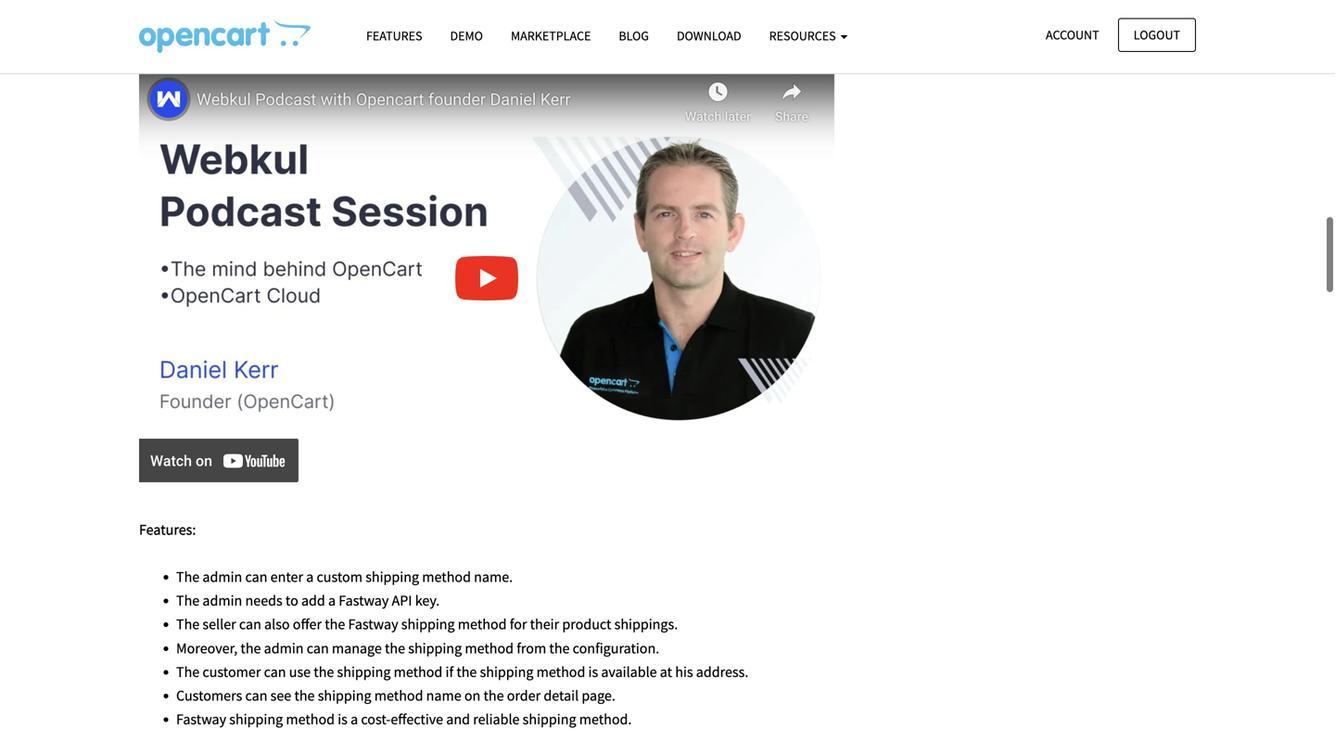 Task type: locate. For each thing, give the bounding box(es) containing it.
also
[[264, 615, 290, 634]]

0 vertical spatial is
[[589, 663, 598, 681]]

is up the page.
[[589, 663, 598, 681]]

fastway down custom
[[339, 591, 389, 610]]

2 horizontal spatial a
[[351, 710, 358, 729]]

1 vertical spatial a
[[328, 591, 336, 610]]

a right add
[[328, 591, 336, 610]]

method
[[422, 568, 471, 586], [458, 615, 507, 634], [465, 639, 514, 657], [394, 663, 443, 681], [537, 663, 586, 681], [375, 686, 423, 705], [286, 710, 335, 729]]

fastway up 'manage'
[[348, 615, 398, 634]]

key.
[[415, 591, 440, 610]]

the
[[176, 568, 200, 586], [176, 591, 200, 610], [176, 615, 200, 634], [176, 663, 200, 681]]

can
[[245, 568, 268, 586], [239, 615, 261, 634], [307, 639, 329, 657], [264, 663, 286, 681], [245, 686, 268, 705]]

is
[[589, 663, 598, 681], [338, 710, 348, 729]]

shipping
[[366, 568, 419, 586], [401, 615, 455, 634], [408, 639, 462, 657], [337, 663, 391, 681], [480, 663, 534, 681], [318, 686, 372, 705], [229, 710, 283, 729], [523, 710, 577, 729]]

the down their
[[550, 639, 570, 657]]

custom
[[317, 568, 363, 586]]

page.
[[582, 686, 616, 705]]

can up see
[[264, 663, 286, 681]]

shipping down 'manage'
[[337, 663, 391, 681]]

features
[[366, 27, 423, 44]]

order
[[507, 686, 541, 705]]

resources
[[770, 27, 839, 44]]

method.
[[579, 710, 632, 729]]

blog
[[619, 27, 649, 44]]

the
[[325, 615, 345, 634], [241, 639, 261, 657], [385, 639, 405, 657], [550, 639, 570, 657], [314, 663, 334, 681], [457, 663, 477, 681], [294, 686, 315, 705], [484, 686, 504, 705]]

shipping down detail
[[523, 710, 577, 729]]

method left if
[[394, 663, 443, 681]]

can left also
[[239, 615, 261, 634]]

0 vertical spatial fastway
[[339, 591, 389, 610]]

2 vertical spatial a
[[351, 710, 358, 729]]

fastway down "customers"
[[176, 710, 226, 729]]

0 horizontal spatial is
[[338, 710, 348, 729]]

shipping up cost- at left
[[318, 686, 372, 705]]

4 the from the top
[[176, 663, 200, 681]]

a
[[306, 568, 314, 586], [328, 591, 336, 610], [351, 710, 358, 729]]

method left for
[[458, 615, 507, 634]]

1 vertical spatial is
[[338, 710, 348, 729]]

name.
[[474, 568, 513, 586]]

download link
[[663, 19, 756, 52]]

is left cost- at left
[[338, 710, 348, 729]]

api
[[392, 591, 412, 610]]

product
[[562, 615, 612, 634]]

opencart - opencart multi vendor fastway shipping image
[[139, 19, 311, 53]]

features link
[[352, 19, 436, 52]]

0 vertical spatial a
[[306, 568, 314, 586]]

features:
[[139, 520, 196, 539]]

offer
[[293, 615, 322, 634]]

available
[[601, 663, 657, 681]]

blog link
[[605, 19, 663, 52]]

effective
[[391, 710, 443, 729]]

marketplace link
[[497, 19, 605, 52]]

shipping up 'order'
[[480, 663, 534, 681]]

1 horizontal spatial is
[[589, 663, 598, 681]]

the right see
[[294, 686, 315, 705]]

manage
[[332, 639, 382, 657]]

shipping down see
[[229, 710, 283, 729]]

a right enter
[[306, 568, 314, 586]]

from
[[517, 639, 547, 657]]

their
[[530, 615, 559, 634]]

admin
[[203, 568, 242, 586], [203, 591, 242, 610], [264, 639, 304, 657]]

download
[[677, 27, 742, 44]]

1 vertical spatial fastway
[[348, 615, 398, 634]]

account
[[1046, 26, 1100, 43]]

a left cost- at left
[[351, 710, 358, 729]]

resources link
[[756, 19, 862, 52]]

name
[[426, 686, 462, 705]]

to
[[286, 591, 298, 610]]

fastway
[[339, 591, 389, 610], [348, 615, 398, 634], [176, 710, 226, 729]]

detail
[[544, 686, 579, 705]]



Task type: vqa. For each thing, say whether or not it's contained in the screenshot.
method.
yes



Task type: describe. For each thing, give the bounding box(es) containing it.
reliable
[[473, 710, 520, 729]]

the right if
[[457, 663, 477, 681]]

the right on
[[484, 686, 504, 705]]

his
[[675, 663, 693, 681]]

if
[[446, 663, 454, 681]]

at
[[660, 663, 673, 681]]

0 horizontal spatial a
[[306, 568, 314, 586]]

method up detail
[[537, 663, 586, 681]]

the admin can enter a custom shipping method name. the admin needs to add a fastway api key. the seller can also offer the fastway shipping method for their product shippings. moreover, the admin can manage the shipping method from the configuration. the customer can use the shipping method if the shipping method is available at his address. customers can see the shipping method name on the order detail page. fastway shipping method is a cost-effective and reliable shipping method.
[[176, 568, 749, 729]]

for
[[510, 615, 527, 634]]

method down for
[[465, 639, 514, 657]]

can down the offer
[[307, 639, 329, 657]]

the right 'manage'
[[385, 639, 405, 657]]

1 horizontal spatial a
[[328, 591, 336, 610]]

shippings.
[[615, 615, 678, 634]]

cost-
[[361, 710, 391, 729]]

demo link
[[436, 19, 497, 52]]

0 vertical spatial admin
[[203, 568, 242, 586]]

shipping down key.
[[401, 615, 455, 634]]

2 the from the top
[[176, 591, 200, 610]]

1 vertical spatial admin
[[203, 591, 242, 610]]

method up key.
[[422, 568, 471, 586]]

configuration.
[[573, 639, 660, 657]]

customers
[[176, 686, 242, 705]]

on
[[465, 686, 481, 705]]

the right the offer
[[325, 615, 345, 634]]

moreover,
[[176, 639, 238, 657]]

1 the from the top
[[176, 568, 200, 586]]

shipping up if
[[408, 639, 462, 657]]

address.
[[696, 663, 749, 681]]

demo
[[450, 27, 483, 44]]

seller
[[203, 615, 236, 634]]

can left see
[[245, 686, 268, 705]]

add
[[301, 591, 325, 610]]

logout
[[1134, 26, 1181, 43]]

method down see
[[286, 710, 335, 729]]

needs
[[245, 591, 283, 610]]

3 the from the top
[[176, 615, 200, 634]]

enter
[[271, 568, 303, 586]]

method up effective
[[375, 686, 423, 705]]

customer
[[203, 663, 261, 681]]

2 vertical spatial admin
[[264, 639, 304, 657]]

use
[[289, 663, 311, 681]]

shipping up the api
[[366, 568, 419, 586]]

2 vertical spatial fastway
[[176, 710, 226, 729]]

see
[[271, 686, 291, 705]]

logout link
[[1118, 18, 1197, 52]]

the up customer
[[241, 639, 261, 657]]

marketplace
[[511, 27, 591, 44]]

the right 'use'
[[314, 663, 334, 681]]

and
[[446, 710, 470, 729]]

can up 'needs'
[[245, 568, 268, 586]]

account link
[[1031, 18, 1115, 52]]



